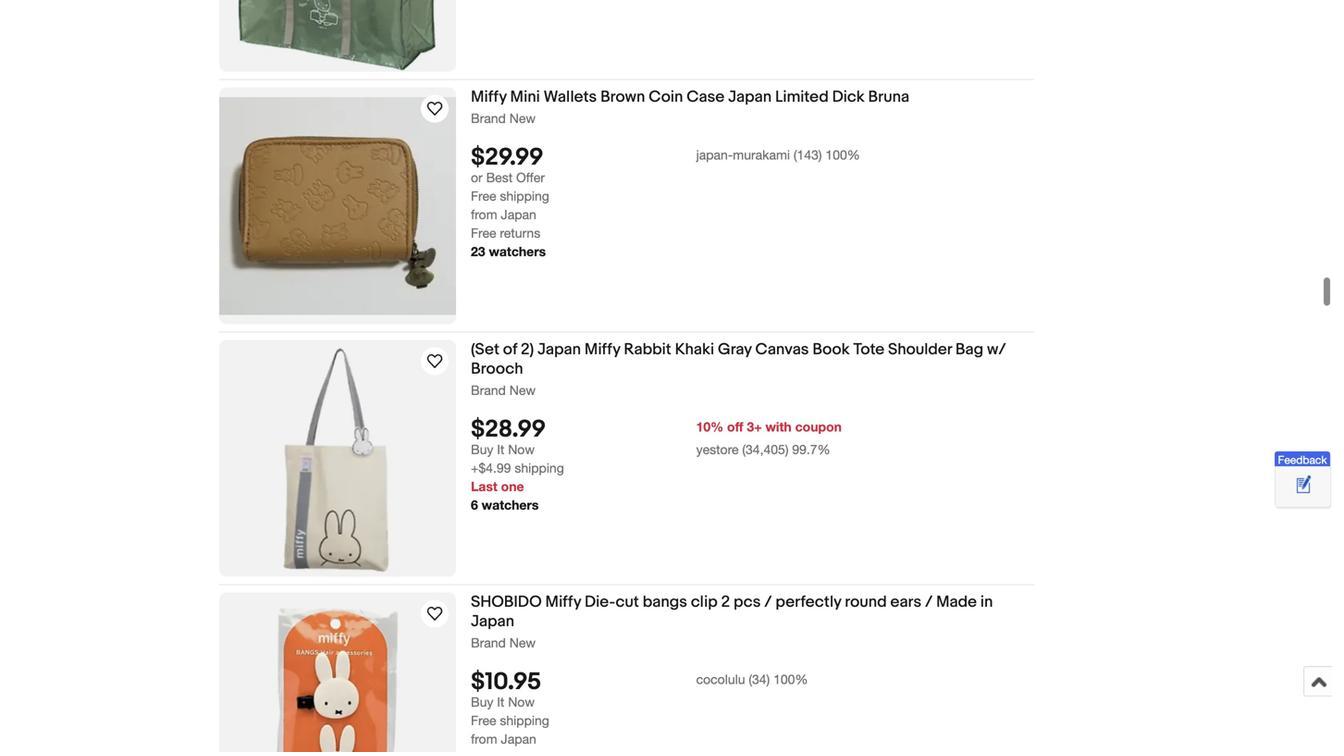 Task type: vqa. For each thing, say whether or not it's contained in the screenshot.
topmost the 'Free'
yes



Task type: locate. For each thing, give the bounding box(es) containing it.
free down or
[[471, 188, 497, 203]]

case
[[687, 88, 725, 107]]

from up 23
[[471, 207, 498, 222]]

$10.95
[[471, 668, 542, 697]]

0 vertical spatial new
[[510, 111, 536, 126]]

new up $10.95
[[510, 635, 536, 651]]

100% right (143)
[[826, 147, 861, 162]]

3 new from the top
[[510, 635, 536, 651]]

99.7%
[[793, 442, 831, 457]]

1 vertical spatial watchers
[[482, 497, 539, 513]]

1 vertical spatial it
[[497, 694, 505, 710]]

japan right 2)
[[538, 340, 581, 360]]

2 brand from the top
[[471, 383, 506, 398]]

6
[[471, 497, 478, 513]]

japan right watch shobido miffy die-cut bangs clip 2 pcs / perfectly round ears / made in japan image
[[471, 612, 515, 632]]

brand up $10.95
[[471, 635, 506, 651]]

shipping down $10.95
[[500, 713, 550, 728]]

japan inside (set of 2) japan miffy rabbit khaki gray canvas book tote shoulder bag w/ brooch brand new
[[538, 340, 581, 360]]

0 vertical spatial watchers
[[489, 244, 546, 259]]

1 buy from the top
[[471, 442, 494, 457]]

w/
[[988, 340, 1007, 360]]

2 from from the top
[[471, 731, 498, 747]]

23
[[471, 244, 486, 259]]

free
[[471, 188, 497, 203], [471, 225, 497, 240], [471, 713, 497, 728]]

miffy left rabbit
[[585, 340, 621, 360]]

it inside cocolulu (34) 100% buy it now free shipping from japan
[[497, 694, 505, 710]]

new
[[510, 111, 536, 126], [510, 383, 536, 398], [510, 635, 536, 651]]

brand
[[471, 111, 506, 126], [471, 383, 506, 398], [471, 635, 506, 651]]

3+
[[747, 419, 762, 434]]

from down $10.95
[[471, 731, 498, 747]]

free inside cocolulu (34) 100% buy it now free shipping from japan
[[471, 713, 497, 728]]

1 vertical spatial brand
[[471, 383, 506, 398]]

1 free from the top
[[471, 188, 497, 203]]

1 new from the top
[[510, 111, 536, 126]]

bag
[[956, 340, 984, 360]]

1 vertical spatial free
[[471, 225, 497, 240]]

feedback
[[1279, 453, 1328, 466]]

0 horizontal spatial /
[[765, 593, 772, 612]]

100% right the (34)
[[774, 672, 808, 687]]

brooch
[[471, 360, 523, 379]]

3 brand from the top
[[471, 635, 506, 651]]

watch miffy mini wallets brown coin case japan limited dick bruna image
[[424, 98, 446, 120]]

2 new from the top
[[510, 383, 536, 398]]

shobido miffy die-cut bangs clip 2 pcs / perfectly round ears / made in japan link
[[471, 593, 1035, 635]]

/ right pcs at right bottom
[[765, 593, 772, 612]]

1 horizontal spatial /
[[926, 593, 933, 612]]

watchers
[[489, 244, 546, 259], [482, 497, 539, 513]]

die-
[[585, 593, 616, 612]]

or
[[471, 170, 483, 185]]

japan inside miffy mini wallets brown coin case japan limited dick bruna brand new
[[728, 88, 772, 107]]

now inside cocolulu (34) 100% buy it now free shipping from japan
[[508, 694, 535, 710]]

new inside shobido miffy die-cut bangs clip 2 pcs / perfectly round ears / made in japan brand new
[[510, 635, 536, 651]]

now inside "10% off 3+ with coupon buy it now"
[[508, 442, 535, 457]]

buy
[[471, 442, 494, 457], [471, 694, 494, 710]]

miffy left mini
[[471, 88, 507, 107]]

0 vertical spatial free
[[471, 188, 497, 203]]

2 vertical spatial new
[[510, 635, 536, 651]]

3 free from the top
[[471, 713, 497, 728]]

brand inside shobido miffy die-cut bangs clip 2 pcs / perfectly round ears / made in japan brand new
[[471, 635, 506, 651]]

bruna
[[869, 88, 910, 107]]

1 horizontal spatial miffy
[[546, 593, 581, 612]]

murakami
[[733, 147, 790, 162]]

1 vertical spatial now
[[508, 694, 535, 710]]

japan right case
[[728, 88, 772, 107]]

(set of 2) japan miffy rabbit khaki gray canvas book tote shoulder bag w/ brooch link
[[471, 340, 1035, 382]]

2 it from the top
[[497, 694, 505, 710]]

1 vertical spatial buy
[[471, 694, 494, 710]]

100%
[[826, 147, 861, 162], [774, 672, 808, 687]]

2 vertical spatial shipping
[[500, 713, 550, 728]]

shobido miffy die-cut bangs clip 2 pcs / perfectly round ears / made in japan image
[[238, 593, 438, 752]]

miffy mini wallets brown coin case japan limited dick bruna heading
[[471, 88, 910, 107]]

2 vertical spatial miffy
[[546, 593, 581, 612]]

0 horizontal spatial 100%
[[774, 672, 808, 687]]

new japan miffy rabbit green clear zipper large storage tote shopping bag school image
[[238, 0, 437, 72]]

made
[[937, 593, 977, 612]]

shipping down offer
[[500, 188, 550, 203]]

$28.99
[[471, 415, 546, 444]]

1 horizontal spatial 100%
[[826, 147, 861, 162]]

1 brand from the top
[[471, 111, 506, 126]]

japan up returns
[[501, 207, 537, 222]]

shipping
[[500, 188, 550, 203], [515, 460, 564, 476], [500, 713, 550, 728]]

miffy mini wallets brown coin case japan limited dick bruna image
[[219, 97, 456, 315]]

offer
[[516, 170, 545, 185]]

shipping up one
[[515, 460, 564, 476]]

$29.99
[[471, 143, 544, 172]]

it
[[497, 442, 505, 457], [497, 694, 505, 710]]

/ right ears
[[926, 593, 933, 612]]

miffy mini wallets brown coin case japan limited dick bruna link
[[471, 88, 1035, 110]]

shobido
[[471, 593, 542, 612]]

rabbit
[[624, 340, 672, 360]]

pcs
[[734, 593, 761, 612]]

japan inside shobido miffy die-cut bangs clip 2 pcs / perfectly round ears / made in japan brand new
[[471, 612, 515, 632]]

watchers inside 'yestore (34,405) 99.7% +$4.99 shipping last one 6 watchers'
[[482, 497, 539, 513]]

japan down $10.95
[[501, 731, 537, 747]]

new inside (set of 2) japan miffy rabbit khaki gray canvas book tote shoulder bag w/ brooch brand new
[[510, 383, 536, 398]]

1 vertical spatial 100%
[[774, 672, 808, 687]]

(set
[[471, 340, 500, 360]]

2 buy from the top
[[471, 694, 494, 710]]

0 vertical spatial miffy
[[471, 88, 507, 107]]

brand down brooch
[[471, 383, 506, 398]]

free up 23
[[471, 225, 497, 240]]

cut
[[616, 593, 639, 612]]

best
[[486, 170, 513, 185]]

2 vertical spatial brand
[[471, 635, 506, 651]]

limited
[[776, 88, 829, 107]]

now
[[508, 442, 535, 457], [508, 694, 535, 710]]

new down brooch
[[510, 383, 536, 398]]

miffy mini wallets brown coin case japan limited dick bruna brand new
[[471, 88, 910, 126]]

1 vertical spatial miffy
[[585, 340, 621, 360]]

in
[[981, 593, 993, 612]]

2 now from the top
[[508, 694, 535, 710]]

(set of 2) japan miffy rabbit khaki gray canvas book tote shoulder bag w/ brooch heading
[[471, 340, 1007, 379]]

2
[[722, 593, 730, 612]]

tote
[[854, 340, 885, 360]]

miffy inside (set of 2) japan miffy rabbit khaki gray canvas book tote shoulder bag w/ brooch brand new
[[585, 340, 621, 360]]

cocolulu (34) 100% buy it now free shipping from japan
[[471, 672, 808, 747]]

0 vertical spatial brand
[[471, 111, 506, 126]]

perfectly
[[776, 593, 842, 612]]

from
[[471, 207, 498, 222], [471, 731, 498, 747]]

0 vertical spatial shipping
[[500, 188, 550, 203]]

brand up $29.99 at top
[[471, 111, 506, 126]]

miffy left die-
[[546, 593, 581, 612]]

new down mini
[[510, 111, 536, 126]]

1 vertical spatial from
[[471, 731, 498, 747]]

brand inside miffy mini wallets brown coin case japan limited dick bruna brand new
[[471, 111, 506, 126]]

0 vertical spatial from
[[471, 207, 498, 222]]

1 it from the top
[[497, 442, 505, 457]]

1 / from the left
[[765, 593, 772, 612]]

cocolulu
[[697, 672, 746, 687]]

0 vertical spatial now
[[508, 442, 535, 457]]

1 vertical spatial new
[[510, 383, 536, 398]]

2)
[[521, 340, 534, 360]]

coin
[[649, 88, 683, 107]]

watchers down one
[[482, 497, 539, 513]]

/
[[765, 593, 772, 612], [926, 593, 933, 612]]

shipping inside 'yestore (34,405) 99.7% +$4.99 shipping last one 6 watchers'
[[515, 460, 564, 476]]

0 horizontal spatial miffy
[[471, 88, 507, 107]]

shipping inside japan-murakami (143) 100% or best offer free shipping from japan free returns 23 watchers
[[500, 188, 550, 203]]

1 from from the top
[[471, 207, 498, 222]]

2 horizontal spatial miffy
[[585, 340, 621, 360]]

japan
[[728, 88, 772, 107], [501, 207, 537, 222], [538, 340, 581, 360], [471, 612, 515, 632], [501, 731, 537, 747]]

coupon
[[796, 419, 842, 434]]

0 vertical spatial it
[[497, 442, 505, 457]]

japan inside japan-murakami (143) 100% or best offer free shipping from japan free returns 23 watchers
[[501, 207, 537, 222]]

from inside japan-murakami (143) 100% or best offer free shipping from japan free returns 23 watchers
[[471, 207, 498, 222]]

miffy inside miffy mini wallets brown coin case japan limited dick bruna brand new
[[471, 88, 507, 107]]

1 vertical spatial shipping
[[515, 460, 564, 476]]

1 now from the top
[[508, 442, 535, 457]]

0 vertical spatial buy
[[471, 442, 494, 457]]

0 vertical spatial 100%
[[826, 147, 861, 162]]

2 vertical spatial free
[[471, 713, 497, 728]]

2 free from the top
[[471, 225, 497, 240]]

round
[[845, 593, 887, 612]]

miffy
[[471, 88, 507, 107], [585, 340, 621, 360], [546, 593, 581, 612]]

watchers down returns
[[489, 244, 546, 259]]

free down $10.95
[[471, 713, 497, 728]]



Task type: describe. For each thing, give the bounding box(es) containing it.
buy inside cocolulu (34) 100% buy it now free shipping from japan
[[471, 694, 494, 710]]

one
[[501, 479, 524, 494]]

watch shobido miffy die-cut bangs clip 2 pcs / perfectly round ears / made in japan image
[[424, 603, 446, 625]]

wallets
[[544, 88, 597, 107]]

dick
[[833, 88, 865, 107]]

watch (set of 2) japan miffy rabbit khaki gray canvas book tote shoulder bag w/ brooch image
[[424, 350, 446, 373]]

watchers inside japan-murakami (143) 100% or best offer free shipping from japan free returns 23 watchers
[[489, 244, 546, 259]]

shobido miffy die-cut bangs clip 2 pcs / perfectly round ears / made in japan heading
[[471, 593, 993, 632]]

(143)
[[794, 147, 822, 162]]

japan-murakami (143) 100% or best offer free shipping from japan free returns 23 watchers
[[471, 147, 861, 259]]

+$4.99
[[471, 460, 511, 476]]

shipping inside cocolulu (34) 100% buy it now free shipping from japan
[[500, 713, 550, 728]]

new inside miffy mini wallets brown coin case japan limited dick bruna brand new
[[510, 111, 536, 126]]

(set of 2) japan miffy rabbit khaki gray canvas book tote shoulder bag w/ brooch image
[[234, 340, 441, 577]]

japan inside cocolulu (34) 100% buy it now free shipping from japan
[[501, 731, 537, 747]]

returns
[[500, 225, 541, 240]]

yestore (34,405) 99.7% +$4.99 shipping last one 6 watchers
[[471, 442, 831, 513]]

buy inside "10% off 3+ with coupon buy it now"
[[471, 442, 494, 457]]

brown
[[601, 88, 645, 107]]

shobido miffy die-cut bangs clip 2 pcs / perfectly round ears / made in japan brand new
[[471, 593, 993, 651]]

from inside cocolulu (34) 100% buy it now free shipping from japan
[[471, 731, 498, 747]]

canvas
[[756, 340, 809, 360]]

bangs
[[643, 593, 688, 612]]

mini
[[510, 88, 540, 107]]

japan-
[[697, 147, 733, 162]]

of
[[503, 340, 518, 360]]

yestore
[[697, 442, 739, 457]]

clip
[[691, 593, 718, 612]]

shoulder
[[889, 340, 952, 360]]

off
[[728, 419, 744, 434]]

(set of 2) japan miffy rabbit khaki gray canvas book tote shoulder bag w/ brooch brand new
[[471, 340, 1007, 398]]

with
[[766, 419, 792, 434]]

it inside "10% off 3+ with coupon buy it now"
[[497, 442, 505, 457]]

khaki
[[675, 340, 715, 360]]

miffy inside shobido miffy die-cut bangs clip 2 pcs / perfectly round ears / made in japan brand new
[[546, 593, 581, 612]]

brand inside (set of 2) japan miffy rabbit khaki gray canvas book tote shoulder bag w/ brooch brand new
[[471, 383, 506, 398]]

100% inside cocolulu (34) 100% buy it now free shipping from japan
[[774, 672, 808, 687]]

gray
[[718, 340, 752, 360]]

10% off 3+ with coupon buy it now
[[471, 419, 842, 457]]

book
[[813, 340, 850, 360]]

(34)
[[749, 672, 770, 687]]

last
[[471, 479, 498, 494]]

ears
[[891, 593, 922, 612]]

(34,405)
[[743, 442, 789, 457]]

100% inside japan-murakami (143) 100% or best offer free shipping from japan free returns 23 watchers
[[826, 147, 861, 162]]

10%
[[697, 419, 724, 434]]

2 / from the left
[[926, 593, 933, 612]]



